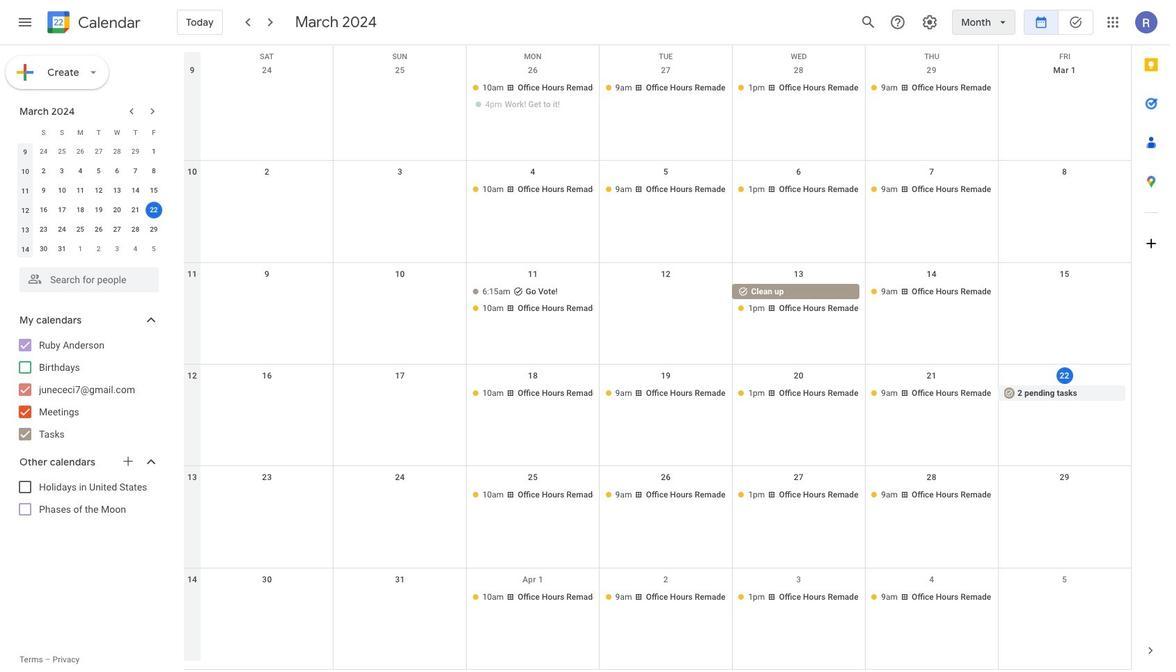 Task type: locate. For each thing, give the bounding box(es) containing it.
april 3 element
[[109, 241, 125, 258]]

30 element
[[35, 241, 52, 258]]

14 element
[[127, 182, 144, 199]]

grid
[[184, 45, 1131, 671]]

february 27 element
[[90, 143, 107, 160]]

cell
[[201, 80, 333, 114], [333, 80, 466, 114], [466, 80, 599, 114], [998, 80, 1131, 114], [201, 182, 333, 199], [333, 182, 466, 199], [998, 182, 1131, 199], [145, 201, 163, 220], [201, 284, 333, 317], [333, 284, 466, 317], [466, 284, 599, 317], [599, 284, 732, 317], [732, 284, 865, 317], [998, 284, 1131, 317], [201, 386, 333, 403], [333, 386, 466, 403], [201, 488, 333, 504], [333, 488, 466, 504], [998, 488, 1131, 504], [201, 590, 333, 606], [333, 590, 466, 606], [998, 590, 1131, 606]]

heading inside calendar element
[[75, 14, 141, 31]]

21 element
[[127, 202, 144, 219]]

23 element
[[35, 221, 52, 238]]

cell inside row group
[[145, 201, 163, 220]]

2 element
[[35, 163, 52, 180]]

april 5 element
[[145, 241, 162, 258]]

march 2024 grid
[[13, 123, 163, 259]]

february 26 element
[[72, 143, 89, 160]]

column header inside march 2024 grid
[[16, 123, 34, 142]]

settings menu image
[[922, 14, 938, 31]]

28 element
[[127, 221, 144, 238]]

None search field
[[0, 262, 173, 293]]

february 29 element
[[127, 143, 144, 160]]

tab list
[[1132, 45, 1170, 632]]

column header
[[16, 123, 34, 142]]

row
[[184, 45, 1131, 66], [184, 59, 1131, 161], [16, 123, 163, 142], [16, 142, 163, 162], [184, 161, 1131, 263], [16, 162, 163, 181], [16, 181, 163, 201], [16, 201, 163, 220], [16, 220, 163, 240], [16, 240, 163, 259], [184, 263, 1131, 365], [184, 365, 1131, 467], [184, 467, 1131, 569], [184, 569, 1131, 671]]

18 element
[[72, 202, 89, 219]]

8 element
[[145, 163, 162, 180]]

calendar element
[[45, 8, 141, 39]]

29 element
[[145, 221, 162, 238]]

row group
[[16, 142, 163, 259]]

row group inside march 2024 grid
[[16, 142, 163, 259]]

5 element
[[90, 163, 107, 180]]

Search for people text field
[[28, 267, 150, 293]]

19 element
[[90, 202, 107, 219]]

25 element
[[72, 221, 89, 238]]

heading
[[75, 14, 141, 31]]

20 element
[[109, 202, 125, 219]]

february 28 element
[[109, 143, 125, 160]]

february 25 element
[[54, 143, 70, 160]]



Task type: vqa. For each thing, say whether or not it's contained in the screenshot.
Subscribe
no



Task type: describe. For each thing, give the bounding box(es) containing it.
11 element
[[72, 182, 89, 199]]

26 element
[[90, 221, 107, 238]]

16 element
[[35, 202, 52, 219]]

10 element
[[54, 182, 70, 199]]

15 element
[[145, 182, 162, 199]]

february 24 element
[[35, 143, 52, 160]]

22, today element
[[145, 202, 162, 219]]

13 element
[[109, 182, 125, 199]]

3 element
[[54, 163, 70, 180]]

april 4 element
[[127, 241, 144, 258]]

other calendars list
[[3, 476, 173, 521]]

april 2 element
[[90, 241, 107, 258]]

6 element
[[109, 163, 125, 180]]

7 element
[[127, 163, 144, 180]]

12 element
[[90, 182, 107, 199]]

31 element
[[54, 241, 70, 258]]

april 1 element
[[72, 241, 89, 258]]

17 element
[[54, 202, 70, 219]]

9 element
[[35, 182, 52, 199]]

24 element
[[54, 221, 70, 238]]

27 element
[[109, 221, 125, 238]]

add other calendars image
[[121, 455, 135, 469]]

4 element
[[72, 163, 89, 180]]

main drawer image
[[17, 14, 33, 31]]

my calendars list
[[3, 334, 173, 446]]

1 element
[[145, 143, 162, 160]]



